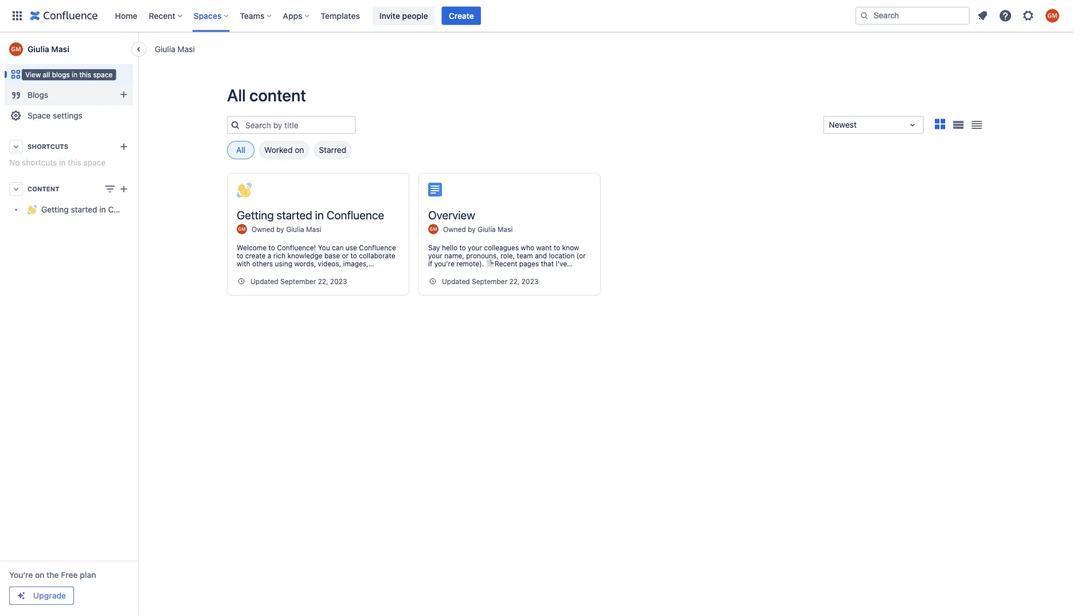 Task type: describe. For each thing, give the bounding box(es) containing it.
1 giulia masi from the left
[[155, 44, 195, 54]]

no
[[9, 158, 20, 167]]

all content inside all content link
[[28, 70, 67, 79]]

on for worked
[[295, 145, 304, 155]]

1 horizontal spatial getting
[[237, 208, 274, 222]]

owned by giulia masi for getting started in confluence
[[252, 225, 321, 233]]

upgrade
[[33, 591, 66, 601]]

shortcuts
[[28, 143, 68, 150]]

owned by giulia masi for overview
[[443, 225, 513, 233]]

starred
[[319, 145, 346, 155]]

space settings
[[28, 111, 82, 120]]

plan
[[80, 571, 96, 580]]

banner containing home
[[0, 0, 1073, 32]]

create link
[[442, 7, 481, 25]]

0 vertical spatial this
[[79, 70, 91, 78]]

0 vertical spatial space
[[93, 70, 113, 78]]

by for getting started in confluence
[[276, 225, 284, 233]]

add shortcut image
[[117, 140, 131, 154]]

september for overview
[[472, 277, 508, 286]]

by for overview
[[468, 225, 476, 233]]

worked on
[[264, 145, 304, 155]]

in inside 'link'
[[99, 205, 106, 214]]

change view image
[[103, 182, 117, 196]]

getting started in confluence link
[[5, 200, 150, 220]]

templates
[[321, 11, 360, 20]]

all
[[43, 70, 50, 78]]

owned for overview
[[443, 225, 466, 233]]

22, for getting started in confluence
[[318, 277, 328, 286]]

updated september 22, 2023 for getting started in confluence
[[251, 277, 347, 286]]

you're
[[9, 571, 33, 580]]

upgrade button
[[10, 588, 73, 605]]

updated for getting started in confluence
[[251, 277, 278, 286]]

2023 for overview
[[522, 277, 539, 286]]

teams button
[[236, 7, 276, 25]]

view all blogs in this space
[[25, 70, 113, 78]]

settings icon image
[[1022, 9, 1035, 23]]

cards image
[[933, 117, 947, 131]]

giulia inside space element
[[28, 44, 49, 54]]

blogs
[[28, 90, 48, 100]]

worked
[[264, 145, 293, 155]]

content inside space element
[[39, 70, 67, 79]]

masi inside space element
[[51, 44, 69, 54]]

1 horizontal spatial started
[[277, 208, 312, 222]]

home link
[[112, 7, 141, 25]]

getting started in confluence inside getting started in confluence 'link'
[[41, 205, 150, 214]]

worked on button
[[259, 141, 309, 159]]

spaces
[[194, 11, 222, 20]]

home
[[115, 11, 137, 20]]

overview
[[428, 208, 475, 222]]

space
[[28, 111, 51, 120]]

blogs
[[52, 70, 70, 78]]

updated september 22, 2023 for overview
[[442, 277, 539, 286]]

shortcuts button
[[5, 136, 133, 157]]

appswitcher icon image
[[10, 9, 24, 23]]

no shortcuts in this space
[[9, 158, 106, 167]]

create a blog image
[[117, 88, 131, 101]]

open image
[[906, 118, 920, 132]]

owned for getting started in confluence
[[252, 225, 274, 233]]

all inside space element
[[28, 70, 37, 79]]

1 horizontal spatial content
[[249, 85, 306, 105]]

space settings link
[[5, 105, 133, 126]]

notification icon image
[[976, 9, 990, 23]]

2023 for getting started in confluence
[[330, 277, 347, 286]]



Task type: locate. For each thing, give the bounding box(es) containing it.
1 horizontal spatial 2023
[[522, 277, 539, 286]]

1 vertical spatial space
[[83, 158, 106, 167]]

updated september 22, 2023
[[251, 277, 347, 286], [442, 277, 539, 286]]

2 updated september 22, 2023 from the left
[[442, 277, 539, 286]]

1 horizontal spatial confluence
[[327, 208, 384, 222]]

22, for overview
[[509, 277, 520, 286]]

1 september from the left
[[280, 277, 316, 286]]

invite people
[[379, 11, 428, 20]]

on for you're
[[35, 571, 44, 580]]

0 horizontal spatial owned by giulia masi
[[252, 225, 321, 233]]

help icon image
[[999, 9, 1012, 23]]

space
[[93, 70, 113, 78], [83, 158, 106, 167]]

teams
[[240, 11, 265, 20]]

1 horizontal spatial on
[[295, 145, 304, 155]]

updated for overview
[[442, 277, 470, 286]]

all left worked
[[236, 145, 245, 155]]

newest
[[829, 120, 857, 130]]

2 updated from the left
[[442, 277, 470, 286]]

0 horizontal spatial by
[[276, 225, 284, 233]]

compact list image
[[970, 118, 984, 132]]

1 horizontal spatial giulia masi
[[155, 44, 195, 54]]

all inside "button"
[[236, 145, 245, 155]]

1 updated september 22, 2023 from the left
[[251, 277, 347, 286]]

1 profile picture image from the left
[[237, 224, 247, 234]]

list image
[[953, 121, 964, 129]]

0 horizontal spatial all content
[[28, 70, 67, 79]]

1 horizontal spatial all content
[[227, 85, 306, 105]]

apps
[[283, 11, 302, 20]]

this inside space element
[[68, 158, 81, 167]]

shortcuts
[[22, 158, 57, 167]]

2 2023 from the left
[[522, 277, 539, 286]]

1 horizontal spatial september
[[472, 277, 508, 286]]

content
[[39, 70, 67, 79], [249, 85, 306, 105]]

all content link
[[5, 64, 133, 85]]

1 horizontal spatial updated september 22, 2023
[[442, 277, 539, 286]]

masi
[[178, 44, 195, 54], [51, 44, 69, 54], [306, 225, 321, 233], [498, 225, 513, 233]]

1 by from the left
[[276, 225, 284, 233]]

free
[[61, 571, 78, 580]]

2 22, from the left
[[509, 277, 520, 286]]

profile picture image for getting started in confluence
[[237, 224, 247, 234]]

1 horizontal spatial profile picture image
[[428, 224, 439, 234]]

premium image
[[17, 592, 26, 601]]

1 horizontal spatial by
[[468, 225, 476, 233]]

giulia masi link inside space element
[[5, 38, 133, 61]]

space element
[[0, 32, 150, 615]]

0 horizontal spatial updated
[[251, 277, 278, 286]]

your profile and preferences image
[[1046, 9, 1059, 23]]

all button
[[227, 141, 255, 159]]

1 vertical spatial content
[[249, 85, 306, 105]]

Search by title field
[[242, 117, 355, 133]]

all
[[28, 70, 37, 79], [227, 85, 246, 105], [236, 145, 245, 155]]

blogs link
[[5, 85, 133, 105]]

content
[[28, 185, 59, 193]]

started inside 'link'
[[71, 205, 97, 214]]

spaces button
[[190, 7, 233, 25]]

space down shortcuts dropdown button at the top left of the page
[[83, 158, 106, 167]]

all up all "button"
[[227, 85, 246, 105]]

confluence image
[[30, 9, 98, 23], [30, 9, 98, 23]]

1 updated from the left
[[251, 277, 278, 286]]

0 horizontal spatial 22,
[[318, 277, 328, 286]]

starred button
[[314, 141, 352, 159]]

0 horizontal spatial getting started in confluence
[[41, 205, 150, 214]]

2 owned by giulia masi from the left
[[443, 225, 513, 233]]

getting
[[41, 205, 69, 214], [237, 208, 274, 222]]

1 horizontal spatial updated
[[442, 277, 470, 286]]

global element
[[7, 0, 855, 32]]

the
[[47, 571, 59, 580]]

None text field
[[829, 119, 831, 131]]

0 horizontal spatial giulia masi
[[28, 44, 69, 54]]

0 horizontal spatial started
[[71, 205, 97, 214]]

1 owned by giulia masi from the left
[[252, 225, 321, 233]]

apps button
[[279, 7, 314, 25]]

settings
[[53, 111, 82, 120]]

Search field
[[855, 7, 970, 25]]

create a page image
[[117, 182, 131, 196]]

giulia masi up the all
[[28, 44, 69, 54]]

0 vertical spatial content
[[39, 70, 67, 79]]

0 horizontal spatial 2023
[[330, 277, 347, 286]]

getting inside 'link'
[[41, 205, 69, 214]]

owned
[[252, 225, 274, 233], [443, 225, 466, 233]]

giulia masi down recent popup button
[[155, 44, 195, 54]]

by
[[276, 225, 284, 233], [468, 225, 476, 233]]

0 horizontal spatial owned
[[252, 225, 274, 233]]

0 horizontal spatial september
[[280, 277, 316, 286]]

2 owned from the left
[[443, 225, 466, 233]]

giulia masi link
[[5, 38, 133, 61], [155, 43, 195, 55], [286, 225, 321, 233], [478, 225, 513, 233]]

confluence inside 'link'
[[108, 205, 150, 214]]

giulia masi inside space element
[[28, 44, 69, 54]]

getting started in confluence
[[41, 205, 150, 214], [237, 208, 384, 222]]

september for getting started in confluence
[[280, 277, 316, 286]]

started
[[71, 205, 97, 214], [277, 208, 312, 222]]

all left the all
[[28, 70, 37, 79]]

2 september from the left
[[472, 277, 508, 286]]

space up blogs link on the top left of page
[[93, 70, 113, 78]]

confluence
[[108, 205, 150, 214], [327, 208, 384, 222]]

0 horizontal spatial content
[[39, 70, 67, 79]]

0 horizontal spatial on
[[35, 571, 44, 580]]

page image
[[428, 183, 442, 197]]

2023
[[330, 277, 347, 286], [522, 277, 539, 286]]

view
[[25, 70, 41, 78]]

on right worked
[[295, 145, 304, 155]]

0 horizontal spatial profile picture image
[[237, 224, 247, 234]]

banner
[[0, 0, 1073, 32]]

this right blogs
[[79, 70, 91, 78]]

on inside button
[[295, 145, 304, 155]]

1 vertical spatial this
[[68, 158, 81, 167]]

1 vertical spatial all
[[227, 85, 246, 105]]

invite people button
[[373, 7, 435, 25]]

all content
[[28, 70, 67, 79], [227, 85, 306, 105]]

this
[[79, 70, 91, 78], [68, 158, 81, 167]]

1 vertical spatial all content
[[227, 85, 306, 105]]

september
[[280, 277, 316, 286], [472, 277, 508, 286]]

owned by giulia masi
[[252, 225, 321, 233], [443, 225, 513, 233]]

0 horizontal spatial confluence
[[108, 205, 150, 214]]

1 owned from the left
[[252, 225, 274, 233]]

invite
[[379, 11, 400, 20]]

1 vertical spatial on
[[35, 571, 44, 580]]

people
[[402, 11, 428, 20]]

space inside space element
[[83, 158, 106, 167]]

2 profile picture image from the left
[[428, 224, 439, 234]]

on left the
[[35, 571, 44, 580]]

on inside space element
[[35, 571, 44, 580]]

2 vertical spatial all
[[236, 145, 245, 155]]

22,
[[318, 277, 328, 286], [509, 277, 520, 286]]

1 horizontal spatial getting started in confluence
[[237, 208, 384, 222]]

1 2023 from the left
[[330, 277, 347, 286]]

giulia
[[155, 44, 175, 54], [28, 44, 49, 54], [286, 225, 304, 233], [478, 225, 496, 233]]

giulia masi
[[155, 44, 195, 54], [28, 44, 69, 54]]

2 giulia masi from the left
[[28, 44, 69, 54]]

:wave: image
[[237, 183, 252, 198], [237, 183, 252, 198]]

recent
[[149, 11, 175, 20]]

content button
[[5, 179, 133, 200]]

0 vertical spatial all
[[28, 70, 37, 79]]

templates link
[[317, 7, 363, 25]]

0 horizontal spatial getting
[[41, 205, 69, 214]]

0 horizontal spatial updated september 22, 2023
[[251, 277, 347, 286]]

0 vertical spatial all content
[[28, 70, 67, 79]]

create
[[449, 11, 474, 20]]

you're on the free plan
[[9, 571, 96, 580]]

1 horizontal spatial owned by giulia masi
[[443, 225, 513, 233]]

recent button
[[145, 7, 187, 25]]

1 22, from the left
[[318, 277, 328, 286]]

1 horizontal spatial owned
[[443, 225, 466, 233]]

1 horizontal spatial 22,
[[509, 277, 520, 286]]

search image
[[860, 11, 869, 20]]

profile picture image
[[237, 224, 247, 234], [428, 224, 439, 234]]

0 vertical spatial on
[[295, 145, 304, 155]]

in
[[72, 70, 77, 78], [59, 158, 66, 167], [99, 205, 106, 214], [315, 208, 324, 222]]

on
[[295, 145, 304, 155], [35, 571, 44, 580]]

profile picture image for overview
[[428, 224, 439, 234]]

updated
[[251, 277, 278, 286], [442, 277, 470, 286]]

2 by from the left
[[468, 225, 476, 233]]

this down shortcuts dropdown button at the top left of the page
[[68, 158, 81, 167]]



Task type: vqa. For each thing, say whether or not it's contained in the screenshot.
Epic Link
no



